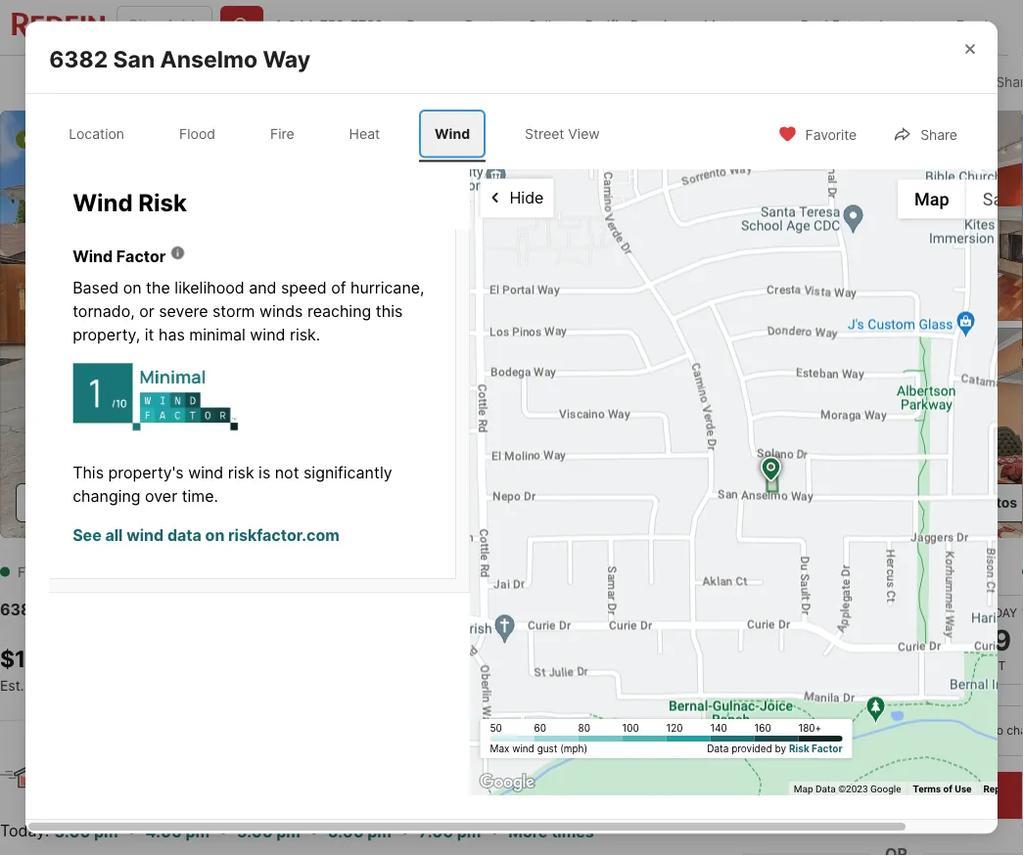 Task type: locate. For each thing, give the bounding box(es) containing it.
risk right by
[[789, 744, 809, 755]]

tour for tour via video cha
[[926, 724, 950, 738]]

this
[[376, 302, 403, 321], [830, 562, 872, 589]]

160
[[754, 723, 771, 735]]

x-
[[890, 74, 904, 91]]

san down sale
[[45, 600, 74, 619]]

way
[[263, 45, 311, 72], [149, 600, 181, 619]]

tour for schedule
[[918, 786, 949, 805]]

tour left via
[[926, 724, 950, 738]]

tab list down details
[[49, 106, 635, 162]]

0 horizontal spatial oct
[[884, 659, 909, 674]]

wind down tax
[[435, 125, 470, 142]]

street view down "schools" 'tab' at right top
[[525, 125, 600, 142]]

pm right 6:00
[[367, 823, 391, 842]]

1 vertical spatial street view
[[167, 494, 244, 511]]

x-out
[[890, 74, 927, 91]]

1 vertical spatial on
[[205, 526, 225, 545]]

street inside tab
[[525, 125, 564, 142]]

6382
[[49, 45, 108, 72], [0, 600, 41, 619]]

map button
[[898, 180, 966, 219]]

wind down winds
[[250, 325, 285, 344]]

1 • from the left
[[127, 821, 136, 841]]

oct inside 'saturday 28 oct'
[[884, 659, 909, 674]]

schools tab
[[540, 60, 635, 107]]

wind inside tab
[[435, 125, 470, 142]]

0 horizontal spatial this
[[376, 302, 403, 321]]

tab list
[[0, 56, 651, 107], [49, 106, 635, 162]]

80
[[578, 723, 590, 735]]

&
[[437, 75, 446, 91]]

0 vertical spatial street
[[525, 125, 564, 142]]

tour inside option
[[784, 724, 810, 738]]

1 vertical spatial favorite
[[805, 126, 857, 143]]

by
[[775, 744, 786, 755]]

max
[[490, 744, 510, 755]]

oct for 28
[[884, 659, 909, 674]]

1 horizontal spatial factor
[[812, 744, 842, 755]]

a
[[1016, 784, 1021, 796]]

anselmo
[[160, 45, 258, 72], [77, 600, 145, 619]]

• left 5:00
[[219, 821, 228, 841]]

tour inside button
[[918, 786, 949, 805]]

1 horizontal spatial oct
[[981, 659, 1006, 674]]

gust
[[537, 744, 557, 755]]

0 horizontal spatial way
[[149, 600, 181, 619]]

favorite button inside 6382 san anselmo way dialog
[[761, 114, 873, 154]]

tour
[[784, 724, 810, 738], [926, 724, 950, 738], [402, 782, 435, 801]]

1 horizontal spatial it
[[440, 782, 449, 801]]

list box
[[743, 706, 1023, 757]]

0 vertical spatial on
[[123, 278, 142, 297]]

oct inside sunday 29 oct
[[981, 659, 1006, 674]]

oct
[[884, 659, 909, 674], [981, 659, 1006, 674]]

6382 down for
[[0, 600, 41, 619]]

0 vertical spatial way
[[263, 45, 311, 72]]

map for map
[[915, 189, 949, 209]]

property details
[[259, 75, 362, 91]]

tour for tour in person
[[784, 724, 810, 738]]

anselmo inside dialog
[[160, 45, 258, 72]]

based
[[73, 278, 119, 297]]

6382 san anselmo way up the "overview"
[[49, 45, 311, 72]]

• left more
[[490, 821, 499, 841]]

0 vertical spatial view
[[568, 125, 600, 142]]

1 horizontal spatial view
[[568, 125, 600, 142]]

map down risk factor link
[[794, 784, 813, 796]]

risk
[[138, 188, 187, 217], [789, 744, 809, 755]]

overview tab
[[130, 60, 237, 107]]

hurricane,
[[350, 278, 424, 297]]

times
[[551, 823, 594, 842]]

risk down 4pm
[[138, 188, 187, 217]]

street view up "see all wind data on riskfactor.com"
[[167, 494, 244, 511]]

data
[[167, 526, 202, 545]]

tour in person option
[[743, 706, 886, 757]]

6382 san anselmo way, san jose, ca 95119 image
[[0, 111, 735, 538], [743, 111, 1023, 321], [743, 328, 1023, 538]]

0 vertical spatial 6382
[[49, 45, 108, 72]]

ft
[[470, 676, 485, 695]]

1 vertical spatial factor
[[812, 744, 842, 755]]

6382 up "search"
[[49, 45, 108, 72]]

2pm
[[87, 132, 113, 146]]

san inside dialog
[[113, 45, 155, 72]]

tab list for favorite button in 6382 san anselmo way dialog
[[49, 106, 635, 162]]

shar
[[996, 74, 1023, 91]]

hide
[[510, 188, 544, 207]]

over
[[145, 486, 177, 506]]

tab list down 1-844-759-7732 link
[[0, 56, 651, 107]]

0 horizontal spatial tour
[[402, 782, 435, 801]]

wind for wind factor
[[73, 247, 113, 266]]

6:00 pm button
[[327, 820, 392, 845]]

1 horizontal spatial san
[[113, 45, 155, 72]]

street down "schools" 'tab' at right top
[[525, 125, 564, 142]]

844-
[[288, 17, 320, 34]]

0 vertical spatial it
[[145, 325, 154, 344]]

6:00
[[328, 823, 364, 842]]

2 horizontal spatial tour
[[926, 724, 950, 738]]

sale & tax history tab
[[384, 60, 540, 107]]

data left the ©2023
[[816, 784, 836, 796]]

0 horizontal spatial it
[[145, 325, 154, 344]]

tornado,
[[73, 302, 135, 321]]

0 horizontal spatial of
[[331, 278, 346, 297]]

view
[[568, 125, 600, 142], [211, 494, 244, 511]]

menu bar containing map
[[898, 180, 1023, 219]]

sale
[[49, 564, 83, 581]]

map for map data ©2023 google
[[794, 784, 813, 796]]

this
[[73, 463, 104, 482]]

severe
[[159, 302, 208, 321]]

1 vertical spatial view
[[211, 494, 244, 511]]

0 vertical spatial of
[[331, 278, 346, 297]]

0 vertical spatial san
[[113, 45, 155, 72]]

1 vertical spatial anselmo
[[77, 600, 145, 619]]

0 horizontal spatial view
[[211, 494, 244, 511]]

7:00
[[419, 823, 453, 842]]

it left has
[[145, 325, 154, 344]]

submit search image
[[232, 16, 252, 35]]

3:00
[[54, 823, 91, 842]]

tab list inside 6382 san anselmo way dialog
[[49, 106, 635, 162]]

0 horizontal spatial san
[[45, 600, 74, 619]]

wind inside the based on the likelihood and speed of hurricane, tornado, or severe storm winds reaching this property, it has minimal wind risk.
[[250, 325, 285, 344]]

video
[[973, 724, 1004, 738]]

san
[[113, 45, 155, 72], [45, 600, 74, 619]]

1 vertical spatial 6382 san anselmo way
[[0, 600, 181, 619]]

it left 'before' at the left
[[440, 782, 449, 801]]

1 horizontal spatial way
[[263, 45, 311, 72]]

gone!
[[532, 782, 573, 801]]

0 horizontal spatial on
[[123, 278, 142, 297]]

anselmo up the "overview"
[[160, 45, 258, 72]]

1 vertical spatial favorite button
[[761, 114, 873, 154]]

1 vertical spatial map
[[794, 784, 813, 796]]

1 vertical spatial risk
[[789, 744, 809, 755]]

hide button
[[480, 179, 554, 218]]

based on the likelihood and speed of hurricane, tornado, or severe storm winds reaching this property, it has minimal wind risk.
[[73, 278, 424, 344]]

1-844-759-7732
[[275, 17, 383, 34]]

google image
[[475, 771, 540, 796]]

0 horizontal spatial data
[[707, 744, 729, 755]]

map left satell popup button
[[915, 189, 949, 209]]

0 vertical spatial this
[[376, 302, 403, 321]]

pm right 7:00
[[457, 823, 481, 842]]

this down hurricane,
[[376, 302, 403, 321]]

6382 san anselmo way
[[49, 45, 311, 72], [0, 600, 181, 619]]

map region
[[408, 0, 1023, 856]]

tour via video cha option
[[886, 706, 1023, 757]]

• left 4:00
[[127, 821, 136, 841]]

menu bar
[[898, 180, 1023, 219]]

has
[[159, 325, 185, 344]]

winds
[[259, 302, 303, 321]]

1 horizontal spatial 6382
[[49, 45, 108, 72]]

0 horizontal spatial map
[[794, 784, 813, 796]]

2 vertical spatial wind
[[73, 247, 113, 266]]

0 vertical spatial risk
[[138, 188, 187, 217]]

on left the in the top of the page
[[123, 278, 142, 297]]

1 horizontal spatial map
[[915, 189, 949, 209]]

via
[[954, 724, 970, 738]]

0 vertical spatial anselmo
[[160, 45, 258, 72]]

wind for wind risk
[[73, 188, 133, 217]]

tour up friday
[[779, 562, 825, 589]]

1 horizontal spatial this
[[830, 562, 872, 589]]

1 vertical spatial it
[[440, 782, 449, 801]]

0 vertical spatial wind
[[435, 125, 470, 142]]

street
[[525, 125, 564, 142], [167, 494, 208, 511]]

factor down "tour in person"
[[812, 744, 842, 755]]

180+
[[798, 723, 822, 735]]

pm right 4:00
[[185, 823, 209, 842]]

way inside dialog
[[263, 45, 311, 72]]

5:00
[[237, 823, 273, 842]]

factor
[[116, 247, 166, 266], [812, 744, 842, 755]]

this inside the based on the likelihood and speed of hurricane, tornado, or severe storm winds reaching this property, it has minimal wind risk.
[[376, 302, 403, 321]]

1 vertical spatial wind
[[73, 188, 133, 217]]

6382 san anselmo way element
[[49, 21, 334, 73]]

tour up 7:00
[[402, 782, 435, 801]]

3 • from the left
[[310, 821, 318, 841]]

oct down 28
[[884, 659, 909, 674]]

1 horizontal spatial street
[[525, 125, 564, 142]]

tour left use
[[918, 786, 949, 805]]

map data ©2023 google
[[794, 784, 901, 796]]

pm right 5:00
[[276, 823, 300, 842]]

1 oct from the left
[[884, 659, 909, 674]]

time.
[[182, 486, 218, 506]]

cha
[[1007, 724, 1023, 738]]

1 horizontal spatial tour
[[918, 786, 949, 805]]

0 horizontal spatial 6382
[[0, 600, 41, 619]]

1 vertical spatial 6382
[[0, 600, 41, 619]]

1 vertical spatial tour
[[918, 786, 949, 805]]

wind up time.
[[188, 463, 224, 482]]

see
[[73, 526, 102, 545]]

pm right "3:00"
[[94, 823, 118, 842]]

today:
[[0, 821, 49, 841]]

0 vertical spatial map
[[915, 189, 949, 209]]

see all wind data on riskfactor.com link
[[73, 526, 340, 545]]

report a 
[[983, 784, 1023, 796]]

factor up the in the top of the page
[[116, 247, 166, 266]]

1 vertical spatial street
[[167, 494, 208, 511]]

location tab
[[53, 110, 140, 158]]

of left use
[[943, 784, 952, 796]]

view down "schools" 'tab' at right top
[[568, 125, 600, 142]]

this left home
[[830, 562, 872, 589]]

tour in person
[[784, 724, 866, 738]]

1 vertical spatial san
[[45, 600, 74, 619]]

0 horizontal spatial street
[[167, 494, 208, 511]]

wind
[[435, 125, 470, 142], [73, 188, 133, 217], [73, 247, 113, 266]]

map inside "popup button"
[[915, 189, 949, 209]]

schedule tour button
[[743, 772, 1023, 819]]

wind up the wind factor
[[73, 188, 133, 217]]

menu bar inside 6382 san anselmo way dialog
[[898, 180, 1023, 219]]

tour left in on the bottom
[[784, 724, 810, 738]]

• left 7:00
[[401, 821, 410, 841]]

san up the "overview"
[[113, 45, 155, 72]]

2 oct from the left
[[981, 659, 1006, 674]]

0 horizontal spatial factor
[[116, 247, 166, 266]]

of
[[331, 278, 346, 297], [943, 784, 952, 796]]

1 horizontal spatial anselmo
[[160, 45, 258, 72]]

open
[[23, 132, 56, 146]]

1 horizontal spatial street view
[[525, 125, 600, 142]]

it inside the based on the likelihood and speed of hurricane, tornado, or severe storm winds reaching this property, it has minimal wind risk.
[[145, 325, 154, 344]]

0 horizontal spatial tour
[[779, 562, 825, 589]]

view down the risk
[[211, 494, 244, 511]]

it's
[[506, 782, 527, 801]]

0 vertical spatial street view
[[525, 125, 600, 142]]

0 vertical spatial factor
[[116, 247, 166, 266]]

in
[[813, 724, 823, 738]]

6382 san anselmo way down -
[[0, 600, 181, 619]]

wind tab
[[419, 110, 486, 158]]

terms of use
[[913, 784, 972, 796]]

data down "140"
[[707, 744, 729, 755]]

5 • from the left
[[490, 821, 499, 841]]

anselmo down active link
[[77, 600, 145, 619]]

x-out button
[[846, 61, 944, 101]]

1 vertical spatial this
[[830, 562, 872, 589]]

way up property
[[263, 45, 311, 72]]

oct down 29
[[981, 659, 1006, 674]]

terms
[[913, 784, 941, 796]]

0 vertical spatial favorite button
[[726, 61, 838, 101]]

on inside the based on the likelihood and speed of hurricane, tornado, or severe storm winds reaching this property, it has minimal wind risk.
[[123, 278, 142, 297]]

1 vertical spatial data
[[816, 784, 836, 796]]

0 horizontal spatial street view
[[167, 494, 244, 511]]

• left 6:00
[[310, 821, 318, 841]]

tour inside option
[[926, 724, 950, 738]]

0 vertical spatial tour
[[779, 562, 825, 589]]

tab list containing search
[[0, 56, 651, 107]]

data
[[707, 744, 729, 755], [816, 784, 836, 796]]

1 horizontal spatial risk
[[789, 744, 809, 755]]

50
[[490, 723, 502, 735]]

None button
[[755, 594, 844, 686], [852, 595, 941, 685], [949, 595, 1023, 685], [755, 594, 844, 686], [852, 595, 941, 685], [949, 595, 1023, 685]]

tab list containing location
[[49, 106, 635, 162]]

all
[[105, 526, 123, 545]]

on right data at bottom
[[205, 526, 225, 545]]

2 pm from the left
[[185, 823, 209, 842]]

1 horizontal spatial tour
[[784, 724, 810, 738]]

street up data at bottom
[[167, 494, 208, 511]]

0 vertical spatial 6382 san anselmo way
[[49, 45, 311, 72]]

wind factor
[[73, 247, 166, 266]]

of up reaching
[[331, 278, 346, 297]]

way down data at bottom
[[149, 600, 181, 619]]

and
[[249, 278, 277, 297]]

for
[[18, 564, 45, 581]]

1 horizontal spatial of
[[943, 784, 952, 796]]

1-844-759-7732 link
[[275, 17, 383, 34]]

0 vertical spatial favorite
[[770, 74, 822, 91]]

video
[[60, 494, 99, 511]]

property,
[[73, 325, 140, 344]]

100
[[622, 723, 639, 735]]

5 pm from the left
[[457, 823, 481, 842]]

1 vertical spatial way
[[149, 600, 181, 619]]

more times link
[[508, 823, 594, 842]]

view inside the street view tab
[[568, 125, 600, 142]]

wind up based
[[73, 247, 113, 266]]



Task type: vqa. For each thing, say whether or not it's contained in the screenshot.
bottom Floor
no



Task type: describe. For each thing, give the bounding box(es) containing it.
flood tab
[[164, 110, 231, 158]]

est.
[[0, 677, 24, 694]]

street inside button
[[167, 494, 208, 511]]

flood
[[179, 125, 215, 142]]

storm
[[212, 302, 255, 321]]

wind inside this property's wind risk is not significantly changing over time.
[[188, 463, 224, 482]]

28
[[878, 623, 915, 657]]

City, Address, School, Agent, ZIP search field
[[117, 6, 212, 45]]

schedule
[[843, 786, 914, 805]]

0 horizontal spatial anselmo
[[77, 600, 145, 619]]

satell
[[983, 189, 1023, 209]]

risk factor link
[[789, 744, 842, 755]]

4 • from the left
[[401, 821, 410, 841]]

©2023
[[838, 784, 868, 796]]

6382 san anselmo way dialog
[[26, 0, 1023, 856]]

for sale - active
[[18, 564, 145, 581]]

street view button
[[123, 484, 261, 523]]

photos
[[971, 494, 1017, 511]]

(mph)
[[560, 744, 588, 755]]

redfin premier
[[585, 17, 680, 34]]

street view inside the street view tab
[[525, 125, 600, 142]]

140
[[710, 723, 727, 735]]

likelihood
[[175, 278, 244, 297]]

120
[[666, 723, 683, 735]]

favorite inside 6382 san anselmo way dialog
[[805, 126, 857, 143]]

1,343 sq ft
[[446, 645, 508, 695]]

0 vertical spatial data
[[707, 744, 729, 755]]

minimal
[[189, 325, 246, 344]]

3:00 pm button
[[53, 820, 119, 845]]

go
[[743, 562, 774, 589]]

1 horizontal spatial data
[[816, 784, 836, 796]]

favorite button for wind
[[761, 114, 873, 154]]

60
[[534, 723, 546, 735]]

street view tab
[[509, 110, 616, 158]]

4 pm from the left
[[367, 823, 391, 842]]

risk.
[[290, 325, 320, 344]]

feed button
[[944, 0, 1023, 55]]

search link
[[22, 71, 108, 95]]

tour for tour it before it's gone!
[[402, 782, 435, 801]]

redfin
[[585, 17, 626, 34]]

open sat, 2pm to 4pm
[[23, 132, 162, 146]]

active
[[97, 564, 145, 581]]

before
[[454, 782, 502, 801]]

more
[[508, 823, 548, 842]]

list box containing tour in person
[[743, 706, 1023, 757]]

7732
[[350, 17, 383, 34]]

redfin premier button
[[573, 0, 692, 55]]

1 pm from the left
[[94, 823, 118, 842]]

reaching
[[307, 302, 371, 321]]

of inside the based on the likelihood and speed of hurricane, tornado, or severe storm winds reaching this property, it has minimal wind risk.
[[331, 278, 346, 297]]

data provided by risk factor
[[707, 744, 842, 755]]

4:00
[[145, 823, 182, 842]]

google
[[870, 784, 901, 796]]

wind right all
[[126, 526, 164, 545]]

1 vertical spatial of
[[943, 784, 952, 796]]

0 horizontal spatial risk
[[138, 188, 187, 217]]

fire tab
[[255, 110, 310, 158]]

tab list for favorite button related to schools
[[0, 56, 651, 107]]

details
[[319, 75, 362, 91]]

provided
[[732, 744, 772, 755]]

tour for go
[[779, 562, 825, 589]]

sunday 29 oct
[[969, 606, 1017, 674]]

tax
[[450, 75, 470, 91]]

fire
[[270, 125, 294, 142]]

30 photos button
[[905, 484, 1023, 523]]

report a link
[[983, 784, 1023, 796]]

share
[[920, 126, 957, 143]]

6382 san anselmo way inside dialog
[[49, 45, 311, 72]]

2 • from the left
[[219, 821, 228, 841]]

heat tab
[[333, 110, 396, 158]]

today: 3:00 pm • 4:00 pm • 5:00 pm • 6:00 pm • 7:00 pm • more times
[[0, 821, 594, 842]]

risk
[[228, 463, 254, 482]]

1-
[[275, 17, 288, 34]]

wind right the max
[[512, 744, 534, 755]]

view inside street view button
[[211, 494, 244, 511]]

friday 27
[[779, 606, 820, 657]]

significantly
[[303, 463, 392, 482]]

3 pm from the left
[[276, 823, 300, 842]]

street view inside street view button
[[167, 494, 244, 511]]

property details tab
[[237, 60, 384, 107]]

favorite button for schools
[[726, 61, 838, 101]]

map entry image
[[583, 562, 713, 692]]

is
[[259, 463, 270, 482]]

the
[[146, 278, 170, 297]]

report
[[983, 784, 1013, 796]]

shar button
[[952, 61, 1023, 101]]

27
[[782, 623, 817, 657]]

feed
[[956, 17, 988, 34]]

wind for wind
[[435, 125, 470, 142]]

saturday 28 oct
[[866, 606, 927, 674]]

7:00 pm button
[[418, 820, 482, 845]]

heat
[[349, 125, 380, 142]]

speed
[[281, 278, 327, 297]]

30
[[949, 494, 968, 511]]

oct for 29
[[981, 659, 1006, 674]]

property
[[259, 75, 315, 91]]

wind risk
[[73, 188, 187, 217]]

6382 inside dialog
[[49, 45, 108, 72]]

satell button
[[966, 180, 1023, 219]]

4:00 pm button
[[144, 820, 210, 845]]

go tour this home
[[743, 562, 939, 589]]

wind factor score logo image
[[73, 347, 239, 431]]

-
[[86, 564, 93, 581]]

active link
[[97, 564, 145, 581]]

sale
[[406, 75, 433, 91]]

1 horizontal spatial on
[[205, 526, 225, 545]]

tour it before it's gone!
[[402, 782, 573, 801]]

see all wind data on riskfactor.com
[[73, 526, 340, 545]]

use
[[955, 784, 972, 796]]



